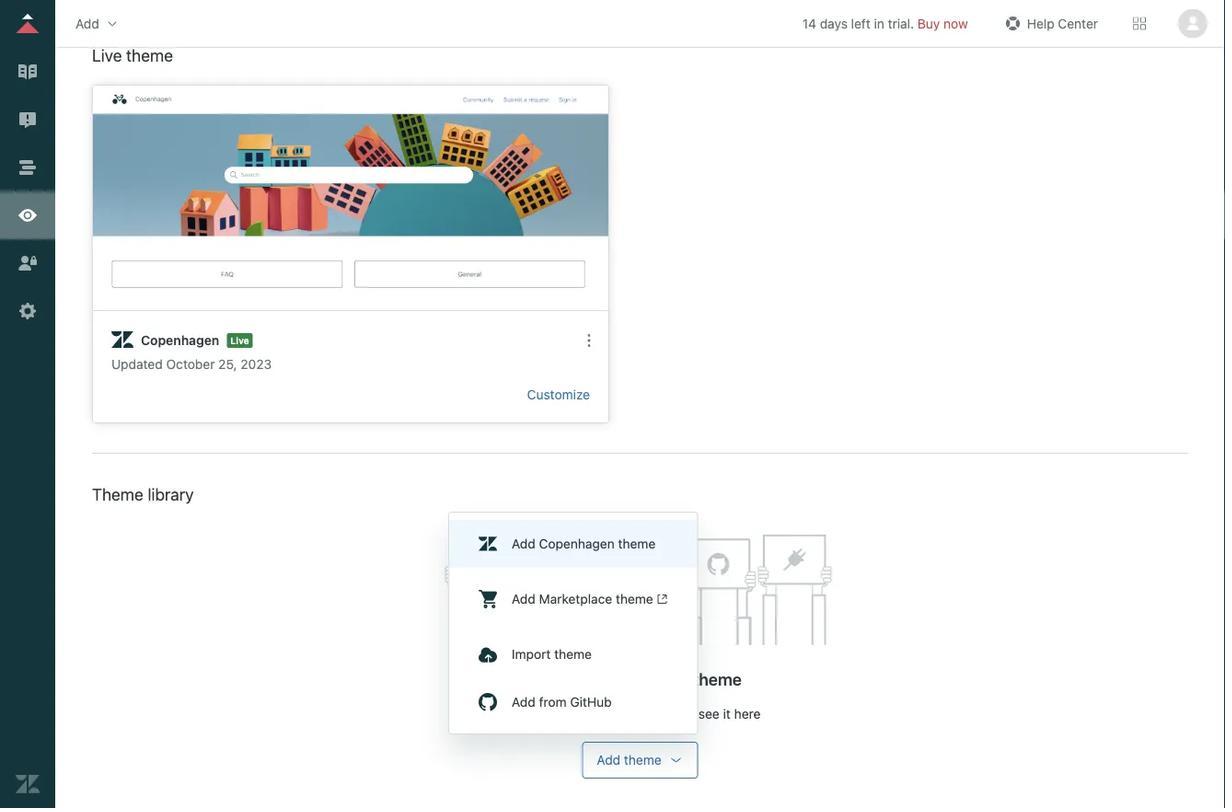 Task type: describe. For each thing, give the bounding box(es) containing it.
add from github
[[512, 695, 612, 710]]

customize
[[527, 387, 590, 402]]

settings image
[[16, 299, 40, 323]]

be
[[539, 669, 559, 689]]

now
[[944, 16, 968, 31]]

theme inside button
[[624, 753, 662, 768]]

library
[[148, 484, 194, 504]]

add copenhagen theme
[[512, 536, 656, 551]]

help
[[1027, 16, 1055, 31]]

when you add a theme, you'll see it here
[[520, 707, 761, 722]]

updated
[[111, 357, 163, 372]]

when
[[520, 707, 554, 722]]

updated october 25, 2023
[[111, 357, 272, 372]]

user permissions image
[[16, 251, 40, 275]]

2023
[[241, 357, 272, 372]]

1tl5t image for add copenhagen theme
[[479, 535, 497, 553]]

add for add theme
[[597, 753, 621, 768]]

in
[[874, 16, 885, 31]]

manage articles image
[[16, 60, 40, 84]]

help center button
[[996, 10, 1104, 37]]

customize link
[[527, 387, 590, 402]]

github
[[570, 695, 612, 710]]

theme,
[[619, 707, 660, 722]]

add for add
[[75, 16, 99, 31]]

Add button
[[70, 10, 125, 37]]

1tl5t image
[[479, 645, 497, 664]]

to
[[627, 669, 643, 689]]

open theme context menu image
[[582, 333, 597, 348]]

import theme
[[512, 647, 592, 662]]

arrange content image
[[16, 156, 40, 180]]

trial.
[[888, 16, 914, 31]]

moderate content image
[[16, 108, 40, 132]]

add theme
[[597, 753, 662, 768]]

live for live theme
[[92, 45, 122, 65]]

be the first to add a theme
[[539, 669, 742, 689]]

add for add from github
[[512, 695, 536, 710]]

october
[[166, 357, 215, 372]]

Open theme context menu button
[[574, 326, 604, 355]]



Task type: vqa. For each thing, say whether or not it's contained in the screenshot.
the SAMPLE
no



Task type: locate. For each thing, give the bounding box(es) containing it.
0 vertical spatial 1tl5t image
[[479, 535, 497, 553]]

25,
[[218, 357, 237, 372]]

1tl5t image for add from github
[[479, 693, 497, 712]]

add up add marketplace theme option
[[512, 536, 536, 551]]

left
[[851, 16, 871, 31]]

help center
[[1027, 16, 1098, 31]]

1tl5t image
[[479, 535, 497, 553], [479, 590, 497, 609], [479, 693, 497, 712]]

1 vertical spatial a
[[609, 707, 616, 722]]

theme
[[126, 45, 173, 65], [618, 536, 656, 551], [616, 591, 653, 607], [554, 647, 592, 662], [693, 669, 742, 689], [624, 753, 662, 768]]

you
[[558, 707, 579, 722]]

3 1tl5t image from the top
[[479, 693, 497, 712]]

add right you
[[583, 707, 605, 722]]

days
[[820, 16, 848, 31]]

1 vertical spatial 1tl5t image
[[479, 590, 497, 609]]

add marketplace theme option
[[449, 575, 698, 623]]

add from github option
[[449, 678, 698, 726]]

copenhagen up marketplace
[[539, 536, 615, 551]]

live up 25, at the left of page
[[230, 335, 249, 346]]

import
[[512, 647, 551, 662]]

zendesk image
[[16, 772, 40, 796]]

14
[[803, 16, 817, 31]]

Add theme button
[[582, 742, 698, 779]]

1 horizontal spatial a
[[680, 669, 689, 689]]

1tl5t image for add marketplace theme
[[479, 590, 497, 609]]

None button
[[1176, 9, 1211, 38]]

live down the add 'button'
[[92, 45, 122, 65]]

1tl5t image inside the add from github option
[[479, 693, 497, 712]]

1 horizontal spatial live
[[230, 335, 249, 346]]

1 horizontal spatial copenhagen
[[539, 536, 615, 551]]

add inside 'button'
[[75, 16, 99, 31]]

zendesk products image
[[1133, 17, 1146, 30]]

2 1tl5t image from the top
[[479, 590, 497, 609]]

add down theme,
[[597, 753, 621, 768]]

1 vertical spatial live
[[230, 335, 249, 346]]

import theme option
[[449, 631, 698, 678]]

live
[[92, 45, 122, 65], [230, 335, 249, 346]]

0 vertical spatial add
[[646, 669, 676, 689]]

1tl5t image inside add copenhagen theme option
[[479, 535, 497, 553]]

buy
[[918, 16, 940, 31]]

0 vertical spatial a
[[680, 669, 689, 689]]

you'll
[[664, 707, 695, 722]]

add inside button
[[597, 753, 621, 768]]

copenhagen up october
[[141, 333, 219, 348]]

add marketplace theme
[[512, 591, 653, 607]]

1 vertical spatial copenhagen
[[539, 536, 615, 551]]

add
[[75, 16, 99, 31], [512, 536, 536, 551], [512, 591, 536, 607], [512, 695, 536, 710], [597, 753, 621, 768]]

2 vertical spatial 1tl5t image
[[479, 693, 497, 712]]

theme
[[92, 484, 143, 504]]

it
[[723, 707, 731, 722]]

add right "to"
[[646, 669, 676, 689]]

0 horizontal spatial add
[[583, 707, 605, 722]]

0 horizontal spatial a
[[609, 707, 616, 722]]

1 vertical spatial add
[[583, 707, 605, 722]]

customize design image
[[16, 203, 40, 227]]

add left from
[[512, 695, 536, 710]]

14 days left in trial. buy now
[[803, 16, 968, 31]]

first
[[592, 669, 623, 689]]

add for add copenhagen theme
[[512, 536, 536, 551]]

a up 'you'll' at bottom
[[680, 669, 689, 689]]

center
[[1058, 16, 1098, 31]]

live for live
[[230, 335, 249, 346]]

a left theme,
[[609, 707, 616, 722]]

0 vertical spatial live
[[92, 45, 122, 65]]

add copenhagen theme option
[[449, 520, 698, 568]]

here
[[734, 707, 761, 722]]

0 horizontal spatial live
[[92, 45, 122, 65]]

from
[[539, 695, 567, 710]]

the
[[563, 669, 588, 689]]

add up live theme
[[75, 16, 99, 31]]

0 horizontal spatial copenhagen
[[141, 333, 219, 348]]

add left marketplace
[[512, 591, 536, 607]]

see
[[699, 707, 720, 722]]

marketplace
[[539, 591, 612, 607]]

1 horizontal spatial add
[[646, 669, 676, 689]]

a
[[680, 669, 689, 689], [609, 707, 616, 722]]

theme library
[[92, 484, 194, 504]]

add
[[646, 669, 676, 689], [583, 707, 605, 722]]

theme type image
[[111, 330, 133, 352]]

0 vertical spatial copenhagen
[[141, 333, 219, 348]]

copenhagen inside add copenhagen theme option
[[539, 536, 615, 551]]

1 1tl5t image from the top
[[479, 535, 497, 553]]

live theme
[[92, 45, 173, 65]]

1tl5t image inside add marketplace theme option
[[479, 590, 497, 609]]

copenhagen
[[141, 333, 219, 348], [539, 536, 615, 551]]

add for add marketplace theme
[[512, 591, 536, 607]]



